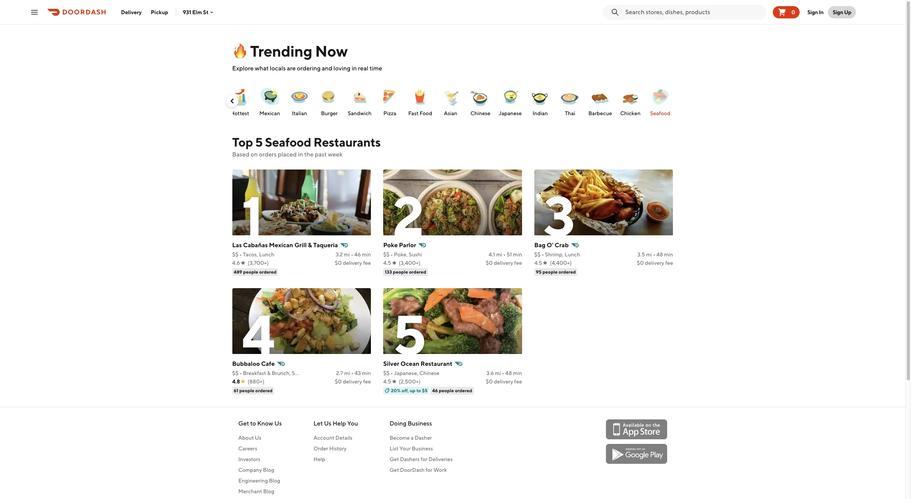 Task type: locate. For each thing, give the bounding box(es) containing it.
for up get doordash for work link
[[421, 456, 428, 462]]

mi for bubbaloo cafe
[[344, 370, 350, 376]]

0 horizontal spatial sign
[[808, 9, 818, 15]]

delivery down 3.2 mi • 46 min
[[343, 260, 362, 266]]

46 right 3.2
[[354, 252, 361, 258]]

133
[[385, 269, 392, 275]]

$$ for poke
[[383, 252, 390, 258]]

know
[[257, 420, 273, 427]]

1 vertical spatial get
[[390, 456, 399, 462]]

2 vertical spatial blog
[[263, 489, 274, 495]]

people down (3,700+)
[[243, 269, 258, 275]]

1 sign from the left
[[808, 9, 818, 15]]

delivery down 3.5 mi • 48 min on the right of page
[[645, 260, 664, 266]]

• up 4.6 on the bottom left
[[240, 252, 242, 258]]

chicken
[[620, 110, 641, 116]]

fee for silver ocean restaurant
[[514, 379, 522, 385]]

blog down engineering blog link
[[263, 489, 274, 495]]

food
[[420, 110, 432, 116]]

people right 95
[[543, 269, 558, 275]]

us for about us
[[255, 435, 261, 441]]

1 horizontal spatial us
[[274, 420, 282, 427]]

fee down 3.6 mi • 48 min
[[514, 379, 522, 385]]

4.8
[[232, 379, 240, 385]]

sign left up
[[833, 9, 843, 15]]

to left know
[[250, 420, 256, 427]]

min right the 51
[[513, 252, 522, 258]]

list
[[390, 446, 398, 452]]

$$ down poke
[[383, 252, 390, 258]]

0 horizontal spatial &
[[267, 370, 271, 376]]

las
[[232, 242, 242, 249]]

4.5 for bag o' crab
[[534, 260, 542, 266]]

1 horizontal spatial seafood
[[650, 110, 670, 116]]

ordered for cafe
[[255, 388, 273, 394]]

off,
[[402, 388, 409, 394]]

bag o' crab
[[534, 242, 569, 249]]

min right 3.6
[[513, 370, 522, 376]]

0 vertical spatial get
[[238, 420, 249, 427]]

$$
[[232, 252, 239, 258], [383, 252, 390, 258], [534, 252, 541, 258], [232, 370, 239, 376], [383, 370, 390, 376]]

3.2 mi • 46 min
[[336, 252, 371, 258]]

& down cafe
[[267, 370, 271, 376]]

0 vertical spatial chinese
[[470, 110, 490, 116]]

(3,400+)
[[399, 260, 421, 266]]

min right 43
[[362, 370, 371, 376]]

$​0 delivery fee for poke parlor
[[486, 260, 522, 266]]

get doordash for work link
[[390, 466, 453, 474]]

1 horizontal spatial &
[[308, 242, 312, 249]]

delivery for poke parlor
[[494, 260, 513, 266]]

mi for poke parlor
[[496, 252, 502, 258]]

fee down 3.5 mi • 48 min on the right of page
[[665, 260, 673, 266]]

• left 43
[[351, 370, 354, 376]]

min for las cabañas mexican grill & taqueria
[[362, 252, 371, 258]]

• right 3.5
[[653, 252, 655, 258]]

investors link
[[238, 456, 282, 463]]

$​0 for bag o' crab
[[637, 260, 644, 266]]

0 vertical spatial 48
[[656, 252, 663, 258]]

to right up
[[416, 388, 421, 394]]

delivery
[[343, 260, 362, 266], [494, 260, 513, 266], [645, 260, 664, 266], [343, 379, 362, 385], [494, 379, 513, 385]]

48 for bag o' crab
[[656, 252, 663, 258]]

account details link
[[314, 434, 358, 442]]

delivery down 2.7 mi • 43 min
[[343, 379, 362, 385]]

2.7
[[336, 370, 343, 376]]

past
[[315, 151, 327, 158]]

0 horizontal spatial 46
[[354, 252, 361, 258]]

careers link
[[238, 445, 282, 453]]

4.1
[[489, 252, 495, 258]]

seafood right chicken
[[650, 110, 670, 116]]

us right the let
[[324, 420, 331, 427]]

help left you
[[333, 420, 346, 427]]

people for cabañas
[[243, 269, 258, 275]]

people right "133"
[[393, 269, 408, 275]]

48 for silver ocean restaurant
[[505, 370, 512, 376]]

in left real
[[352, 65, 357, 72]]

order history
[[314, 446, 347, 452]]

1 horizontal spatial 46
[[432, 388, 438, 394]]

blog up engineering blog link
[[263, 467, 274, 473]]

sign
[[808, 9, 818, 15], [833, 9, 843, 15]]

history
[[329, 446, 347, 452]]

4.5 up 95
[[534, 260, 542, 266]]

0 horizontal spatial seafood
[[265, 135, 311, 149]]

1 horizontal spatial lunch
[[565, 252, 580, 258]]

sign for sign up
[[833, 9, 843, 15]]

explore
[[232, 65, 254, 72]]

0 vertical spatial business
[[408, 420, 432, 427]]

1 horizontal spatial 48
[[656, 252, 663, 258]]

japanese,
[[394, 370, 418, 376]]

$​0 for silver ocean restaurant
[[486, 379, 493, 385]]

2 horizontal spatial us
[[324, 420, 331, 427]]

min for poke parlor
[[513, 252, 522, 258]]

$$ down bag
[[534, 252, 541, 258]]

based
[[232, 151, 249, 158]]

$​0 delivery fee for las cabañas mexican grill & taqueria
[[335, 260, 371, 266]]

fee for poke parlor
[[514, 260, 522, 266]]

fee for bubbaloo cafe
[[363, 379, 371, 385]]

fee down 3.2 mi • 46 min
[[363, 260, 371, 266]]

1 vertical spatial mexican
[[269, 242, 293, 249]]

people for cafe
[[239, 388, 254, 394]]

get down list
[[390, 456, 399, 462]]

0 vertical spatial 46
[[354, 252, 361, 258]]

sign up link
[[828, 6, 856, 18]]

0 vertical spatial in
[[352, 65, 357, 72]]

0 horizontal spatial to
[[250, 420, 256, 427]]

5
[[255, 135, 263, 149]]

min right 3.5
[[664, 252, 673, 258]]

ordering
[[297, 65, 321, 72]]

1 horizontal spatial to
[[416, 388, 421, 394]]

delivery for las cabañas mexican grill & taqueria
[[343, 260, 362, 266]]

• down silver
[[391, 370, 393, 376]]

$​0 delivery fee down 3.2 mi • 46 min
[[335, 260, 371, 266]]

1 vertical spatial blog
[[269, 478, 280, 484]]

delivery down 4.1 mi • 51 min
[[494, 260, 513, 266]]

blog
[[263, 467, 274, 473], [269, 478, 280, 484], [263, 489, 274, 495]]

2 sign from the left
[[833, 9, 843, 15]]

get up 'about'
[[238, 420, 249, 427]]

sign for sign in
[[808, 9, 818, 15]]

$​0 down 2.7
[[335, 379, 342, 385]]

0 vertical spatial blog
[[263, 467, 274, 473]]

931
[[183, 9, 191, 15]]

& right grill
[[308, 242, 312, 249]]

0 button
[[773, 6, 800, 18]]

min right 3.2
[[362, 252, 371, 258]]

$$ up 4.6 on the bottom left
[[232, 252, 239, 258]]

pizza
[[383, 110, 396, 116]]

help down the order
[[314, 456, 325, 462]]

lunch down crab
[[565, 252, 580, 258]]

0 horizontal spatial us
[[255, 435, 261, 441]]

mexican left grill
[[269, 242, 293, 249]]

us up careers 'link'
[[255, 435, 261, 441]]

61
[[234, 388, 238, 394]]

48 right 3.5
[[656, 252, 663, 258]]

489 people ordered
[[234, 269, 277, 275]]

open menu image
[[30, 7, 39, 17]]

4.5 for silver ocean restaurant
[[383, 379, 391, 385]]

for left work
[[426, 467, 432, 473]]

cabañas
[[243, 242, 268, 249]]

fee down 4.1 mi • 51 min
[[514, 260, 522, 266]]

account
[[314, 435, 334, 441]]

$$ for silver
[[383, 370, 390, 376]]

sandwich
[[348, 110, 372, 116]]

people right 61
[[239, 388, 254, 394]]

get dashers for deliveries link
[[390, 456, 453, 463]]

mi right 3.6
[[495, 370, 501, 376]]

0 vertical spatial for
[[421, 456, 428, 462]]

lunch for mexican
[[259, 252, 274, 258]]

sandwiches
[[292, 370, 321, 376]]

seafood up placed
[[265, 135, 311, 149]]

$​0 down 3.5
[[637, 260, 644, 266]]

1 vertical spatial 46
[[432, 388, 438, 394]]

mi right 2.7
[[344, 370, 350, 376]]

(4,400+)
[[550, 260, 572, 266]]

lunch up (3,700+)
[[259, 252, 274, 258]]

0 horizontal spatial lunch
[[259, 252, 274, 258]]

get left doordash
[[390, 467, 399, 473]]

1 lunch from the left
[[259, 252, 274, 258]]

business down dasher
[[412, 446, 433, 452]]

business up become a dasher link
[[408, 420, 432, 427]]

$​0 down 3.2
[[335, 260, 342, 266]]

shrimp,
[[545, 252, 564, 258]]

$​0 down 3.6
[[486, 379, 493, 385]]

0 vertical spatial &
[[308, 242, 312, 249]]

people right $5
[[439, 388, 454, 394]]

chinese down restaurant
[[419, 370, 439, 376]]

2 vertical spatial get
[[390, 467, 399, 473]]

4.5
[[383, 260, 391, 266], [534, 260, 542, 266], [383, 379, 391, 385]]

delivery for bag o' crab
[[645, 260, 664, 266]]

🔥 trending now
[[232, 42, 348, 60]]

blog up merchant blog link
[[269, 478, 280, 484]]

$​0 for poke parlor
[[486, 260, 493, 266]]

explore what locals are ordering and loving in real time
[[232, 65, 382, 72]]

elm
[[192, 9, 202, 15]]

1 horizontal spatial help
[[333, 420, 346, 427]]

1 vertical spatial help
[[314, 456, 325, 462]]

o'
[[547, 242, 554, 249]]

what
[[255, 65, 269, 72]]

$​0 delivery fee
[[335, 260, 371, 266], [486, 260, 522, 266], [637, 260, 673, 266], [335, 379, 371, 385], [486, 379, 522, 385]]

crab
[[555, 242, 569, 249]]

0 horizontal spatial chinese
[[419, 370, 439, 376]]

hottest
[[231, 110, 249, 116]]

1 vertical spatial in
[[298, 151, 303, 158]]

46 people ordered
[[432, 388, 472, 394]]

46 right $5
[[432, 388, 438, 394]]

on
[[251, 151, 258, 158]]

fee down 2.7 mi • 43 min
[[363, 379, 371, 385]]

tacos,
[[243, 252, 258, 258]]

1 vertical spatial seafood
[[265, 135, 311, 149]]

1 horizontal spatial sign
[[833, 9, 843, 15]]

2 lunch from the left
[[565, 252, 580, 258]]

chinese right asian
[[470, 110, 490, 116]]

in
[[819, 9, 824, 15]]

deliveries
[[429, 456, 453, 462]]

4.5 up "133"
[[383, 260, 391, 266]]

$​0 delivery fee down 2.7 mi • 43 min
[[335, 379, 371, 385]]

mi right the 4.1
[[496, 252, 502, 258]]

and
[[322, 65, 332, 72]]

mexican left italian
[[259, 110, 280, 116]]

mi right 3.2
[[344, 252, 350, 258]]

4.5 up 20%
[[383, 379, 391, 385]]

time
[[370, 65, 382, 72]]

to
[[416, 388, 421, 394], [250, 420, 256, 427]]

sign inside "link"
[[808, 9, 818, 15]]

1 vertical spatial 48
[[505, 370, 512, 376]]

$​0 delivery fee down 3.6 mi • 48 min
[[486, 379, 522, 385]]

0 horizontal spatial 48
[[505, 370, 512, 376]]

work
[[434, 467, 447, 473]]

loving
[[334, 65, 350, 72]]

1 horizontal spatial in
[[352, 65, 357, 72]]

48 right 3.6
[[505, 370, 512, 376]]

1 vertical spatial for
[[426, 467, 432, 473]]

asian
[[444, 110, 457, 116]]

delivery down 3.6 mi • 48 min
[[494, 379, 513, 385]]

mi right 3.5
[[646, 252, 652, 258]]

us inside about us link
[[255, 435, 261, 441]]

top
[[232, 135, 253, 149]]

1 vertical spatial &
[[267, 370, 271, 376]]

$​0 delivery fee down 4.1 mi • 51 min
[[486, 260, 522, 266]]

$​0 down the 4.1
[[486, 260, 493, 266]]

$$ for bag
[[534, 252, 541, 258]]

lunch
[[259, 252, 274, 258], [565, 252, 580, 258]]

(2,500+)
[[399, 379, 421, 385]]

real
[[358, 65, 368, 72]]

poke parlor
[[383, 242, 416, 249]]

mi
[[344, 252, 350, 258], [496, 252, 502, 258], [646, 252, 652, 258], [344, 370, 350, 376], [495, 370, 501, 376]]

$$ for bubbaloo
[[232, 370, 239, 376]]

in left the
[[298, 151, 303, 158]]

• left poke,
[[391, 252, 393, 258]]

pickup button
[[146, 6, 173, 18]]

$$ down silver
[[383, 370, 390, 376]]

489
[[234, 269, 242, 275]]

sign left in
[[808, 9, 818, 15]]

mexican
[[259, 110, 280, 116], [269, 242, 293, 249]]

burger
[[321, 110, 338, 116]]

silver
[[383, 360, 399, 368]]

us right know
[[274, 420, 282, 427]]

0 horizontal spatial in
[[298, 151, 303, 158]]

investors
[[238, 456, 260, 462]]

0 vertical spatial help
[[333, 420, 346, 427]]

$​0 delivery fee down 3.5 mi • 48 min on the right of page
[[637, 260, 673, 266]]

0 vertical spatial to
[[416, 388, 421, 394]]

$$ up 4.8
[[232, 370, 239, 376]]



Task type: vqa. For each thing, say whether or not it's contained in the screenshot.


Task type: describe. For each thing, give the bounding box(es) containing it.
trending
[[250, 42, 312, 60]]

breakfast
[[243, 370, 266, 376]]

about us
[[238, 435, 261, 441]]

blog for merchant blog
[[263, 489, 274, 495]]

0 horizontal spatial help
[[314, 456, 325, 462]]

engineering
[[238, 478, 268, 484]]

us for let us help you
[[324, 420, 331, 427]]

italian
[[292, 110, 307, 116]]

43
[[355, 370, 361, 376]]

blog for engineering blog
[[269, 478, 280, 484]]

fee for las cabañas mexican grill & taqueria
[[363, 260, 371, 266]]

1 vertical spatial chinese
[[419, 370, 439, 376]]

week
[[328, 151, 343, 158]]

delivery for bubbaloo cafe
[[343, 379, 362, 385]]

3.2
[[336, 252, 343, 258]]

$$ • shrimp, lunch
[[534, 252, 580, 258]]

51
[[507, 252, 512, 258]]

are
[[287, 65, 296, 72]]

a
[[411, 435, 414, 441]]

doing
[[390, 420, 406, 427]]

poke
[[383, 242, 398, 249]]

people for o'
[[543, 269, 558, 275]]

order
[[314, 446, 328, 452]]

• right 3.2
[[351, 252, 353, 258]]

fee for bag o' crab
[[665, 260, 673, 266]]

4.1 mi • 51 min
[[489, 252, 522, 258]]

account details
[[314, 435, 352, 441]]

$$ • japanese, chinese
[[383, 370, 439, 376]]

sushi
[[409, 252, 422, 258]]

$$ for las
[[232, 252, 239, 258]]

4.5 for poke parlor
[[383, 260, 391, 266]]

$$ • poke, sushi
[[383, 252, 422, 258]]

$​0 delivery fee for bubbaloo cafe
[[335, 379, 371, 385]]

parlor
[[399, 242, 416, 249]]

previous button of carousel image
[[228, 97, 236, 105]]

get for get doordash for work
[[390, 467, 399, 473]]

dashers
[[400, 456, 420, 462]]

restaurants
[[314, 135, 381, 149]]

lunch for crab
[[565, 252, 580, 258]]

0 vertical spatial seafood
[[650, 110, 670, 116]]

help link
[[314, 456, 358, 463]]

up
[[844, 9, 851, 15]]

st
[[203, 9, 209, 15]]

now
[[315, 42, 348, 60]]

company
[[238, 467, 262, 473]]

let us help you
[[314, 420, 358, 427]]

ordered for o'
[[559, 269, 576, 275]]

$5
[[422, 388, 428, 394]]

merchant
[[238, 489, 262, 495]]

mi for silver ocean restaurant
[[495, 370, 501, 376]]

get to know us
[[238, 420, 282, 427]]

you
[[347, 420, 358, 427]]

1 vertical spatial to
[[250, 420, 256, 427]]

0 vertical spatial mexican
[[259, 110, 280, 116]]

get doordash for work
[[390, 467, 447, 473]]

get dashers for deliveries
[[390, 456, 453, 462]]

grill
[[294, 242, 307, 249]]

min for bag o' crab
[[664, 252, 673, 258]]

delivery for silver ocean restaurant
[[494, 379, 513, 385]]

95 people ordered
[[536, 269, 576, 275]]

ordered for parlor
[[409, 269, 426, 275]]

133 people ordered
[[385, 269, 426, 275]]

0
[[791, 9, 795, 15]]

bag
[[534, 242, 546, 249]]

🔥
[[232, 42, 247, 60]]

blog for company blog
[[263, 467, 274, 473]]

las cabañas mexican grill & taqueria
[[232, 242, 338, 249]]

20%
[[391, 388, 401, 394]]

placed
[[278, 151, 297, 158]]

Store search: begin typing to search for stores available on DoorDash text field
[[625, 8, 764, 16]]

• up 4.8
[[240, 370, 242, 376]]

• left the 51
[[503, 252, 506, 258]]

doordash
[[400, 467, 425, 473]]

dasher
[[415, 435, 432, 441]]

mi for bag o' crab
[[646, 252, 652, 258]]

details
[[335, 435, 352, 441]]

mi for las cabañas mexican grill & taqueria
[[344, 252, 350, 258]]

list your business
[[390, 446, 433, 452]]

for for doordash
[[426, 467, 432, 473]]

order history link
[[314, 445, 358, 453]]

silver ocean restaurant
[[383, 360, 452, 368]]

• right 3.6
[[502, 370, 504, 376]]

poke,
[[394, 252, 408, 258]]

engineering blog link
[[238, 477, 282, 485]]

brunch,
[[272, 370, 291, 376]]

people for parlor
[[393, 269, 408, 275]]

barbecue
[[589, 110, 612, 116]]

$​0 for bubbaloo cafe
[[335, 379, 342, 385]]

about
[[238, 435, 254, 441]]

seafood inside top 5 seafood restaurants based on orders placed in the past week
[[265, 135, 311, 149]]

$​0 delivery fee for bag o' crab
[[637, 260, 673, 266]]

2.7 mi • 43 min
[[336, 370, 371, 376]]

• down bag
[[542, 252, 544, 258]]

about us link
[[238, 434, 282, 442]]

sign in
[[808, 9, 824, 15]]

4.6
[[232, 260, 240, 266]]

get for get to know us
[[238, 420, 249, 427]]

1 vertical spatial business
[[412, 446, 433, 452]]

japanese
[[499, 110, 522, 116]]

in inside top 5 seafood restaurants based on orders placed in the past week
[[298, 151, 303, 158]]

min for bubbaloo cafe
[[362, 370, 371, 376]]

min for silver ocean restaurant
[[513, 370, 522, 376]]

$​0 for las cabañas mexican grill & taqueria
[[335, 260, 342, 266]]

$​0 delivery fee for silver ocean restaurant
[[486, 379, 522, 385]]

locals
[[270, 65, 286, 72]]

doing business
[[390, 420, 432, 427]]

for for dashers
[[421, 456, 428, 462]]

pickup
[[151, 9, 168, 15]]

become a dasher link
[[390, 434, 453, 442]]

sign in link
[[803, 4, 828, 20]]

ordered for cabañas
[[259, 269, 277, 275]]

bubbaloo
[[232, 360, 260, 368]]

cafe
[[261, 360, 275, 368]]

1 horizontal spatial chinese
[[470, 110, 490, 116]]

get for get dashers for deliveries
[[390, 456, 399, 462]]



